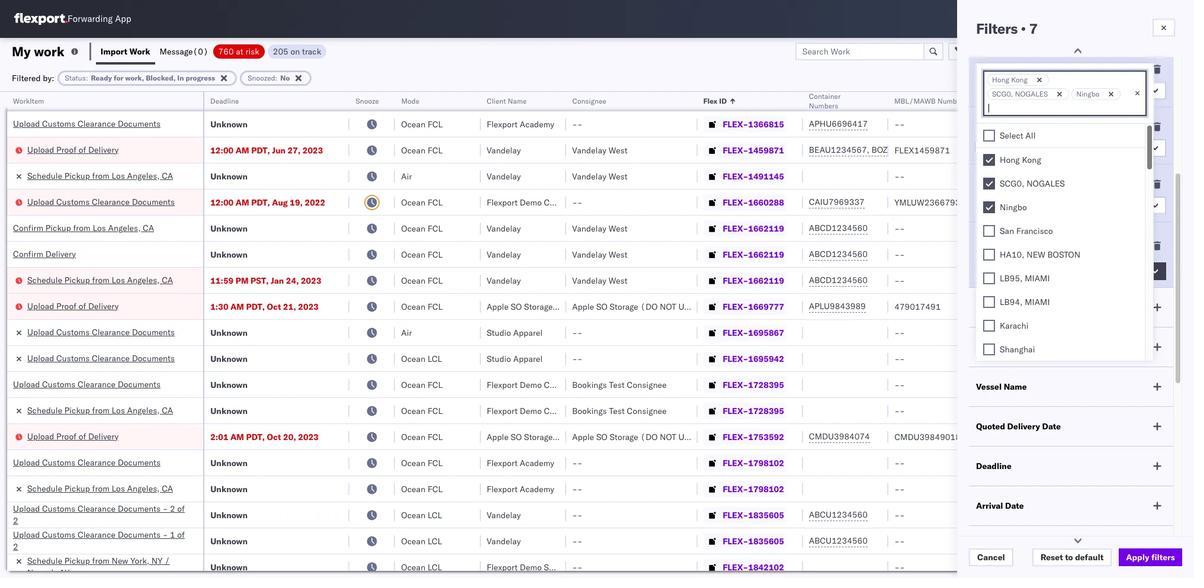 Task type: describe. For each thing, give the bounding box(es) containing it.
deadline inside button
[[211, 97, 239, 106]]

1 lcl from the top
[[428, 354, 442, 364]]

schedule inside button
[[27, 275, 62, 285]]

4 fcl from the top
[[428, 223, 443, 234]]

/
[[165, 556, 170, 566]]

delivery for 1:30 am pdt, oct 21, 2023's upload proof of delivery button
[[88, 301, 119, 311]]

3 academy from the top
[[520, 484, 555, 495]]

0 vertical spatial scg0, nogales
[[993, 90, 1049, 98]]

angeles, for flexport academy
[[127, 483, 160, 494]]

3 resize handle column header from the left
[[381, 92, 396, 579]]

name for vessel name
[[1004, 382, 1028, 392]]

6 ocean from the top
[[401, 275, 426, 286]]

6 ocean fcl from the top
[[401, 275, 443, 286]]

9 flex- from the top
[[723, 327, 749, 338]]

list box containing select all
[[977, 124, 1146, 579]]

no
[[281, 73, 290, 82]]

ca for vandelay
[[162, 170, 173, 181]]

confirm delivery button
[[13, 248, 76, 261]]

filters
[[977, 20, 1018, 37]]

0 vertical spatial hong
[[993, 75, 1010, 84]]

studio apparel for air
[[487, 327, 543, 338]]

(firms
[[1013, 236, 1045, 247]]

16 ocean from the top
[[401, 562, 426, 573]]

2 lcl from the top
[[428, 510, 442, 521]]

schedule pickup from los angeles, ca link for flexport academy
[[27, 483, 173, 495]]

1 academy from the top
[[520, 119, 555, 130]]

5 unknown from the top
[[211, 327, 248, 338]]

import work
[[101, 46, 150, 57]]

12:00 am pdt, aug 19, 2022
[[211, 197, 326, 208]]

: for status
[[86, 73, 88, 82]]

schedule for flexport demo consignee
[[27, 405, 62, 416]]

flex-1660288
[[723, 197, 785, 208]]

3 lcl from the top
[[428, 536, 442, 547]]

omkar savant
[[1060, 119, 1112, 130]]

1 ocean from the top
[[401, 119, 426, 130]]

3 fcl from the top
[[428, 197, 443, 208]]

ha10,
[[1001, 250, 1025, 260]]

6 unknown from the top
[[211, 354, 248, 364]]

schedule pickup from los angeles, ca for flexport demo consignee
[[27, 405, 173, 416]]

4 unknown from the top
[[211, 249, 248, 260]]

pickup for flexport academy
[[64, 483, 90, 494]]

10 ocean fcl from the top
[[401, 432, 443, 442]]

mode button
[[396, 94, 469, 106]]

studio apparel for ocean lcl
[[487, 354, 543, 364]]

2 flex-1798102 from the top
[[723, 484, 785, 495]]

proof for 1:30 am pdt, oct 21, 2023
[[56, 301, 76, 311]]

pdt, for 21,
[[246, 301, 265, 312]]

479017491
[[895, 301, 941, 312]]

name for consignee name
[[1021, 342, 1044, 353]]

1835605 for upload customs clearance documents - 1 of 2
[[749, 536, 785, 547]]

oct for 20,
[[267, 432, 281, 442]]

2023 for 1:30 am pdt, oct 21, 2023
[[298, 301, 319, 312]]

omkar
[[1060, 119, 1085, 130]]

11:59 pm pst, jan 24, 2023
[[211, 275, 322, 286]]

am for 12:00 am pdt, jun 27, 2023
[[236, 145, 249, 156]]

11 resize handle column header from the left
[[1165, 92, 1179, 579]]

of inside upload customs clearance documents - 2 of 2
[[177, 504, 185, 514]]

1 flex-1798102 from the top
[[723, 458, 785, 469]]

cmdu3984074
[[810, 432, 871, 442]]

12 flex- from the top
[[723, 406, 749, 416]]

0 vertical spatial ningbo
[[1077, 90, 1100, 98]]

flex1459871
[[895, 145, 951, 156]]

7 ocean from the top
[[401, 301, 426, 312]]

2 inside 2 button
[[990, 200, 995, 211]]

1 vertical spatial deadline
[[977, 461, 1012, 472]]

2 flexport from the top
[[487, 197, 518, 208]]

1 demo from the top
[[520, 197, 542, 208]]

1 flex-1728395 from the top
[[723, 380, 785, 390]]

ca inside schedule pickup from los angeles, ca button
[[162, 275, 173, 285]]

departure
[[977, 64, 1017, 75]]

6 flexport from the top
[[487, 484, 518, 495]]

3 west from the top
[[609, 223, 628, 234]]

1 vertical spatial nogales
[[1027, 178, 1066, 189]]

status : ready for work, blocked, in progress
[[65, 73, 215, 82]]

port for departure port
[[1020, 64, 1037, 75]]

to
[[1066, 552, 1074, 563]]

clearance inside upload customs clearance documents - 2 of 2
[[78, 504, 116, 514]]

4 vandelay west from the top
[[573, 249, 628, 260]]

upload proof of delivery for 12:00
[[27, 144, 119, 155]]

10 flex- from the top
[[723, 354, 749, 364]]

7 fcl from the top
[[428, 301, 443, 312]]

2 demo from the top
[[520, 380, 542, 390]]

lb95, miami
[[1001, 273, 1051, 284]]

1 test from the top
[[609, 380, 625, 390]]

1 bookings from the top
[[573, 380, 607, 390]]

schedule pickup from new york, ny / newark, nj link
[[27, 555, 188, 579]]

8 ocean fcl from the top
[[401, 380, 443, 390]]

2 inside upload customs clearance documents - 1 of 2
[[13, 541, 18, 552]]

flex-1695942
[[723, 354, 785, 364]]

flex-1662119 for confirm delivery
[[723, 249, 785, 260]]

1 bookings test consignee from the top
[[573, 380, 667, 390]]

message
[[160, 46, 193, 57]]

miami for lb94, miami
[[1026, 297, 1051, 308]]

ready
[[91, 73, 112, 82]]

3 flexport from the top
[[487, 380, 518, 390]]

pickup for flexport demo consignee
[[64, 405, 90, 416]]

client
[[487, 97, 506, 106]]

- inside upload customs clearance documents - 2 of 2
[[163, 504, 168, 514]]

reset to default button
[[1033, 549, 1113, 567]]

4 demo from the top
[[520, 562, 542, 573]]

miami for lb95, miami
[[1026, 273, 1051, 284]]

1
[[170, 530, 175, 540]]

0 vertical spatial hong kong
[[993, 75, 1028, 84]]

san francisco
[[1001, 226, 1054, 236]]

pickup for vandelay
[[64, 170, 90, 181]]

boston
[[1048, 250, 1081, 260]]

batch action
[[1128, 46, 1180, 57]]

confirm for confirm delivery
[[13, 249, 43, 259]]

0 vertical spatial operator
[[1060, 97, 1088, 106]]

2 ocean lcl from the top
[[401, 510, 442, 521]]

pdt, for 19,
[[251, 197, 270, 208]]

final port
[[977, 179, 1016, 190]]

14 flex- from the top
[[723, 458, 749, 469]]

caiu7969337
[[810, 197, 865, 207]]

consignee button
[[567, 94, 686, 106]]

10 ocean from the top
[[401, 406, 426, 416]]

angeles, for flexport demo consignee
[[127, 405, 160, 416]]

12 fcl from the top
[[428, 484, 443, 495]]

flexport. image
[[14, 13, 68, 25]]

8 flex- from the top
[[723, 301, 749, 312]]

all
[[1026, 130, 1036, 141]]

2 1798102 from the top
[[749, 484, 785, 495]]

3 button for terminal (firms code)
[[977, 263, 1167, 280]]

numbers for mbl/mawb numbers
[[938, 97, 968, 106]]

upload proof of delivery for 1:30
[[27, 301, 119, 311]]

cancel button
[[970, 549, 1014, 567]]

1 1728395 from the top
[[749, 380, 785, 390]]

2 test from the top
[[609, 406, 625, 416]]

deadline button
[[205, 94, 338, 106]]

container numbers button
[[804, 90, 877, 111]]

2 bookings test consignee from the top
[[573, 406, 667, 416]]

in
[[177, 73, 184, 82]]

upload customs clearance documents - 1 of 2
[[13, 530, 185, 552]]

gaurav jawla for beau1234567, bozo1234565, tcnu1234565
[[1060, 145, 1109, 156]]

1669777
[[749, 301, 785, 312]]

air for studio apparel
[[401, 327, 412, 338]]

am for 1:30 am pdt, oct 21, 2023
[[231, 301, 244, 312]]

flex-1842102
[[723, 562, 785, 573]]

ny
[[152, 556, 163, 566]]

4 flexport from the top
[[487, 406, 518, 416]]

aplu9843989
[[810, 301, 866, 312]]

8 fcl from the top
[[428, 380, 443, 390]]

2 ocean from the top
[[401, 145, 426, 156]]

6 flex- from the top
[[723, 249, 749, 260]]

flex-1695867
[[723, 327, 785, 338]]

am for 2:01 am pdt, oct 20, 2023
[[231, 432, 244, 442]]

blocked,
[[146, 73, 176, 82]]

arrival port
[[977, 122, 1023, 132]]

1662119 for confirm pickup from los angeles, ca
[[749, 223, 785, 234]]

13 unknown from the top
[[211, 562, 248, 573]]

3 flex-1662119 from the top
[[723, 275, 785, 286]]

documents inside upload customs clearance documents - 2 of 2
[[118, 504, 161, 514]]

apparel for air
[[514, 327, 543, 338]]

consignee inside consignee button
[[573, 97, 607, 106]]

1 flexport demo consignee from the top
[[487, 197, 584, 208]]

schedule for flexport academy
[[27, 483, 62, 494]]

resize handle column header for consignee button
[[684, 92, 698, 579]]

3 ocean from the top
[[401, 197, 426, 208]]

oct for 21,
[[267, 301, 281, 312]]

flex-1491145
[[723, 171, 785, 182]]

2 1728395 from the top
[[749, 406, 785, 416]]

filters • 7
[[977, 20, 1038, 37]]

10 fcl from the top
[[428, 432, 443, 442]]

2 flexport demo consignee from the top
[[487, 380, 584, 390]]

schedule pickup from los angeles, ca link for vandelay
[[27, 170, 173, 182]]

12 ocean fcl from the top
[[401, 484, 443, 495]]

batch
[[1128, 46, 1151, 57]]

1:30 am pdt, oct 21, 2023
[[211, 301, 319, 312]]

confirm pickup from los angeles, ca
[[13, 223, 154, 233]]

8 unknown from the top
[[211, 406, 248, 416]]

studio for ocean lcl
[[487, 354, 511, 364]]

1 west from the top
[[609, 145, 628, 156]]

by:
[[43, 73, 54, 83]]

shipper
[[544, 562, 574, 573]]

jawla for caiu7969337
[[1089, 197, 1109, 208]]

2 flex-1728395 from the top
[[723, 406, 785, 416]]

port for arrival port
[[1006, 122, 1023, 132]]

2 gaurav jawla from the top
[[1060, 171, 1109, 182]]

1 vertical spatial kong
[[1023, 155, 1042, 165]]

0 vertical spatial scg0,
[[993, 90, 1014, 98]]

Search Shipments (/) text field
[[968, 10, 1082, 28]]

- inside upload customs clearance documents - 1 of 2
[[163, 530, 168, 540]]

reset to default
[[1041, 552, 1104, 563]]

3 demo from the top
[[520, 406, 542, 416]]

new
[[112, 556, 128, 566]]

vessel
[[977, 382, 1002, 392]]

5 fcl from the top
[[428, 249, 443, 260]]

lb94,
[[1001, 297, 1023, 308]]

code)
[[977, 245, 1005, 255]]

pdt, for 20,
[[246, 432, 265, 442]]

4
[[990, 143, 995, 154]]

confirm pickup from los angeles, ca button
[[13, 222, 154, 235]]

flex-1669777
[[723, 301, 785, 312]]

2 unknown from the top
[[211, 171, 248, 182]]

21,
[[283, 301, 296, 312]]

9 ocean fcl from the top
[[401, 406, 443, 416]]

schedule pickup from los angeles, ca button
[[27, 274, 173, 287]]

2 gaurav from the top
[[1060, 171, 1086, 182]]

760 at risk
[[218, 46, 259, 57]]

11 flex- from the top
[[723, 380, 749, 390]]

2 flexport academy from the top
[[487, 458, 555, 469]]

port for final port
[[999, 179, 1016, 190]]

11 unknown from the top
[[211, 510, 248, 521]]

name for carrier name
[[1007, 302, 1030, 313]]

2 bookings from the top
[[573, 406, 607, 416]]

flexport demo shipper
[[487, 562, 574, 573]]

7 ocean fcl from the top
[[401, 301, 443, 312]]

3 upload proof of delivery link from the top
[[27, 431, 119, 442]]

shanghai
[[1001, 344, 1036, 355]]

4 button
[[977, 139, 1167, 157]]

default
[[1076, 552, 1104, 563]]

apply filters button
[[1120, 549, 1183, 567]]

7 flex- from the top
[[723, 275, 749, 286]]

pickup for flexport demo shipper
[[64, 556, 90, 566]]

3 abcd1234560 from the top
[[810, 275, 868, 286]]

flex-1835605 for upload customs clearance documents - 2 of 2
[[723, 510, 785, 521]]

apply
[[1127, 552, 1150, 563]]

8 ocean from the top
[[401, 354, 426, 364]]

name for client name
[[508, 97, 527, 106]]

3 proof from the top
[[56, 431, 76, 442]]

resize handle column header for container numbers button
[[875, 92, 889, 579]]

gaurav jawla for abcd1234560
[[1060, 249, 1109, 260]]

3 ocean lcl from the top
[[401, 536, 442, 547]]

2 button
[[977, 197, 1167, 215]]

upload customs clearance documents - 1 of 2 button
[[13, 529, 190, 554]]

pickup inside schedule pickup from los angeles, ca button
[[64, 275, 90, 285]]

flex id
[[704, 97, 728, 106]]

reset
[[1041, 552, 1064, 563]]

upload proof of delivery button for 12:00 am pdt, jun 27, 2023
[[27, 144, 119, 157]]

11 fcl from the top
[[428, 458, 443, 469]]

14 ocean from the top
[[401, 510, 426, 521]]

quoted delivery date
[[977, 421, 1062, 432]]

mbl/mawb numbers
[[895, 97, 968, 106]]

import
[[101, 46, 128, 57]]

4 west from the top
[[609, 249, 628, 260]]

abcu1234560 for upload customs clearance documents - 2 of 2
[[810, 510, 868, 520]]

4 ocean fcl from the top
[[401, 223, 443, 234]]

2022
[[305, 197, 326, 208]]



Task type: locate. For each thing, give the bounding box(es) containing it.
1 vertical spatial confirm
[[13, 249, 43, 259]]

1 vertical spatial abcu1234560
[[810, 536, 868, 546]]

of inside upload customs clearance documents - 1 of 2
[[177, 530, 185, 540]]

0 vertical spatial flex-1835605
[[723, 510, 785, 521]]

flex-1835605 for upload customs clearance documents - 1 of 2
[[723, 536, 785, 547]]

arrival date
[[977, 501, 1025, 512]]

york,
[[131, 556, 149, 566]]

3 button
[[977, 82, 1167, 100], [977, 263, 1167, 280]]

flex-1669777 button
[[704, 298, 787, 315], [704, 298, 787, 315]]

from for flexport demo shipper
[[92, 556, 110, 566]]

9 unknown from the top
[[211, 458, 248, 469]]

2 vertical spatial 1662119
[[749, 275, 785, 286]]

11:59
[[211, 275, 234, 286]]

1728395 down 1695942
[[749, 380, 785, 390]]

arrival up 4
[[977, 122, 1004, 132]]

deadline down the progress on the top of the page
[[211, 97, 239, 106]]

1 vertical spatial proof
[[56, 301, 76, 311]]

jawla for abcu1234560
[[1089, 536, 1109, 547]]

4 jawla from the top
[[1089, 249, 1109, 260]]

delivery inside button
[[45, 249, 76, 259]]

filtered
[[12, 73, 41, 83]]

1 vertical spatial upload proof of delivery
[[27, 301, 119, 311]]

2 vertical spatial upload proof of delivery link
[[27, 431, 119, 442]]

arrival
[[977, 122, 1004, 132], [977, 501, 1004, 512]]

arrival up cancel button
[[977, 501, 1004, 512]]

proof
[[56, 144, 76, 155], [56, 301, 76, 311], [56, 431, 76, 442]]

gaurav jawla for abcu1234560
[[1060, 536, 1109, 547]]

1 unknown from the top
[[211, 119, 248, 130]]

resize handle column header for client name button
[[552, 92, 567, 579]]

los for flexport academy
[[112, 483, 125, 494]]

11 ocean fcl from the top
[[401, 458, 443, 469]]

unknown
[[211, 119, 248, 130], [211, 171, 248, 182], [211, 223, 248, 234], [211, 249, 248, 260], [211, 327, 248, 338], [211, 354, 248, 364], [211, 380, 248, 390], [211, 406, 248, 416], [211, 458, 248, 469], [211, 484, 248, 495], [211, 510, 248, 521], [211, 536, 248, 547], [211, 562, 248, 573]]

gaurav up reset to default
[[1060, 536, 1086, 547]]

ningbo up san
[[1001, 202, 1028, 213]]

2 : from the left
[[275, 73, 278, 82]]

numbers inside container numbers
[[810, 101, 839, 110]]

2:01
[[211, 432, 229, 442]]

1 vertical spatial ningbo
[[1001, 202, 1028, 213]]

pickup inside schedule pickup from new york, ny / newark, nj
[[64, 556, 90, 566]]

1 vertical spatial test
[[609, 406, 625, 416]]

customs inside upload customs clearance documents - 2 of 2
[[42, 504, 75, 514]]

upload proof of delivery link for 12:00 am pdt, jun 27, 2023
[[27, 144, 119, 156]]

1 fcl from the top
[[428, 119, 443, 130]]

1 vertical spatial 1835605
[[749, 536, 785, 547]]

1 3 button from the top
[[977, 82, 1167, 100]]

0 vertical spatial flex-1798102
[[723, 458, 785, 469]]

0 vertical spatial apparel
[[514, 327, 543, 338]]

0 vertical spatial 3
[[990, 85, 995, 96]]

7 flexport from the top
[[487, 562, 518, 573]]

0 horizontal spatial deadline
[[211, 97, 239, 106]]

7 unknown from the top
[[211, 380, 248, 390]]

5 resize handle column header from the left
[[552, 92, 567, 579]]

1 vertical spatial apparel
[[514, 354, 543, 364]]

ca inside confirm pickup from los angeles, ca link
[[143, 223, 154, 233]]

9 fcl from the top
[[428, 406, 443, 416]]

12:00 for 12:00 am pdt, aug 19, 2022
[[211, 197, 234, 208]]

flex id button
[[698, 94, 792, 106]]

beau1234567, bozo1234565, tcnu1234565
[[810, 145, 993, 155]]

resize handle column header for the deadline button
[[335, 92, 349, 579]]

scg0, nogales down departure port
[[993, 90, 1049, 98]]

1 vertical spatial flexport demo consignee
[[487, 380, 584, 390]]

1 vertical spatial abcd1234560
[[810, 249, 868, 260]]

1 vertical spatial upload proof of delivery link
[[27, 300, 119, 312]]

1 vertical spatial studio apparel
[[487, 354, 543, 364]]

final
[[977, 179, 996, 190]]

customs inside upload customs clearance documents - 1 of 2
[[42, 530, 75, 540]]

2 schedule pickup from los angeles, ca link from the top
[[27, 274, 173, 286]]

2 vertical spatial flexport academy
[[487, 484, 555, 495]]

gaurav right new
[[1060, 249, 1086, 260]]

flex-1459871
[[723, 145, 785, 156]]

3 upload proof of delivery button from the top
[[27, 431, 119, 444]]

None text field
[[988, 103, 1000, 113]]

gaurav jawla for caiu7969337
[[1060, 197, 1109, 208]]

1 vertical spatial 3 button
[[977, 263, 1167, 280]]

0 vertical spatial air
[[401, 171, 412, 182]]

kong down departure port
[[1012, 75, 1028, 84]]

flex-1728395 up flex-1753592
[[723, 406, 785, 416]]

: left the no
[[275, 73, 278, 82]]

1753592
[[749, 432, 785, 442]]

1 vertical spatial 1662119
[[749, 249, 785, 260]]

1 vertical spatial scg0,
[[1001, 178, 1025, 189]]

client name button
[[481, 94, 555, 106]]

1 schedule pickup from los angeles, ca link from the top
[[27, 170, 173, 182]]

None checkbox
[[984, 130, 996, 142], [984, 154, 996, 166], [984, 202, 996, 213], [984, 320, 996, 332], [984, 344, 996, 356], [984, 130, 996, 142], [984, 154, 996, 166], [984, 202, 996, 213], [984, 320, 996, 332], [984, 344, 996, 356]]

1 vertical spatial academy
[[520, 458, 555, 469]]

1 vertical spatial hong
[[1001, 155, 1021, 165]]

0 vertical spatial 3 button
[[977, 82, 1167, 100]]

0 vertical spatial kong
[[1012, 75, 1028, 84]]

flex-1660288 button
[[704, 194, 787, 211], [704, 194, 787, 211]]

0 vertical spatial deadline
[[211, 97, 239, 106]]

9 resize handle column header from the left
[[1040, 92, 1054, 579]]

1 schedule pickup from los angeles, ca from the top
[[27, 170, 173, 181]]

customs
[[42, 118, 75, 129], [56, 196, 90, 207], [56, 327, 90, 338], [56, 353, 90, 364], [42, 379, 75, 390], [42, 457, 75, 468], [42, 504, 75, 514], [42, 530, 75, 540]]

0 vertical spatial oct
[[267, 301, 281, 312]]

numbers down container at right
[[810, 101, 839, 110]]

apple so storage (do not use)
[[487, 301, 615, 312], [573, 301, 700, 312], [487, 432, 615, 442], [573, 432, 700, 442]]

kong down all at the right of page
[[1023, 155, 1042, 165]]

5 west from the top
[[609, 275, 628, 286]]

1 vertical spatial bookings test consignee
[[573, 406, 667, 416]]

0 horizontal spatial date
[[1006, 501, 1025, 512]]

operator up omkar at top right
[[1060, 97, 1088, 106]]

pdt, left 20,
[[246, 432, 265, 442]]

0 vertical spatial flex-1662119
[[723, 223, 785, 234]]

storage
[[524, 301, 553, 312], [610, 301, 639, 312], [524, 432, 553, 442], [610, 432, 639, 442]]

name right client
[[508, 97, 527, 106]]

track
[[302, 46, 321, 57]]

3 upload proof of delivery from the top
[[27, 431, 119, 442]]

pdt, for 27,
[[251, 145, 270, 156]]

upload proof of delivery button for 1:30 am pdt, oct 21, 2023
[[27, 300, 119, 313]]

10 resize handle column header from the left
[[1125, 92, 1139, 579]]

1 vertical spatial flex-1728395
[[723, 406, 785, 416]]

2 3 from the top
[[990, 266, 995, 277]]

2 flex-1835605 from the top
[[723, 536, 785, 547]]

4 flex- from the top
[[723, 197, 749, 208]]

resize handle column header for mode button
[[467, 92, 481, 579]]

9 ocean from the top
[[401, 380, 426, 390]]

8 resize handle column header from the left
[[875, 92, 889, 579]]

Search Work text field
[[796, 42, 925, 60]]

1 3 from the top
[[990, 85, 995, 96]]

7 resize handle column header from the left
[[789, 92, 804, 579]]

bozo1234565,
[[872, 145, 933, 155]]

lb95,
[[1001, 273, 1023, 284]]

schedule pickup from los angeles, ca for vandelay
[[27, 170, 173, 181]]

gaurav for abcd1234560
[[1060, 249, 1086, 260]]

upload customs clearance documents button
[[13, 118, 161, 131], [27, 196, 175, 209], [13, 378, 161, 391], [13, 457, 161, 470]]

3 button for departure port
[[977, 82, 1167, 100]]

nogales up 2 button
[[1027, 178, 1066, 189]]

am left aug
[[236, 197, 249, 208]]

flex-1753592
[[723, 432, 785, 442]]

pst,
[[251, 275, 269, 286]]

port down exception
[[1020, 64, 1037, 75]]

3 flexport academy from the top
[[487, 484, 555, 495]]

0 vertical spatial miami
[[1026, 273, 1051, 284]]

scg0, down departure port
[[993, 90, 1014, 98]]

1 vertical spatial miami
[[1026, 297, 1051, 308]]

5 vandelay west from the top
[[573, 275, 628, 286]]

beau1234567,
[[810, 145, 870, 155]]

13 flex- from the top
[[723, 432, 749, 442]]

1 vertical spatial oct
[[267, 432, 281, 442]]

hong kong down select all
[[1001, 155, 1042, 165]]

2023 for 12:00 am pdt, jun 27, 2023
[[303, 145, 323, 156]]

port left all at the right of page
[[1006, 122, 1023, 132]]

deadline down quoted
[[977, 461, 1012, 472]]

ca for flexport academy
[[162, 483, 173, 494]]

clearance inside upload customs clearance documents - 1 of 2
[[78, 530, 116, 540]]

1 schedule from the top
[[27, 170, 62, 181]]

1 1798102 from the top
[[749, 458, 785, 469]]

1 vertical spatial scg0, nogales
[[1001, 178, 1066, 189]]

1 flexport from the top
[[487, 119, 518, 130]]

0 vertical spatial port
[[1020, 64, 1037, 75]]

flex-1728395 down flex-1695942
[[723, 380, 785, 390]]

27,
[[288, 145, 301, 156]]

0 vertical spatial date
[[1043, 421, 1062, 432]]

1 vertical spatial port
[[1006, 122, 1023, 132]]

from inside schedule pickup from new york, ny / newark, nj
[[92, 556, 110, 566]]

am for 12:00 am pdt, aug 19, 2022
[[236, 197, 249, 208]]

1 jawla from the top
[[1089, 145, 1109, 156]]

confirm delivery link
[[13, 248, 76, 260]]

schedule pickup from los angeles, ca
[[27, 170, 173, 181], [27, 275, 173, 285], [27, 405, 173, 416], [27, 483, 173, 494]]

hong kong
[[993, 75, 1028, 84], [1001, 155, 1042, 165]]

1 vertical spatial arrival
[[977, 501, 1004, 512]]

None checkbox
[[984, 178, 996, 190], [984, 225, 996, 237], [984, 249, 996, 261], [984, 273, 996, 285], [984, 296, 996, 308], [984, 178, 996, 190], [984, 225, 996, 237], [984, 249, 996, 261], [984, 273, 996, 285], [984, 296, 996, 308]]

1 horizontal spatial ningbo
[[1077, 90, 1100, 98]]

ocean
[[401, 119, 426, 130], [401, 145, 426, 156], [401, 197, 426, 208], [401, 223, 426, 234], [401, 249, 426, 260], [401, 275, 426, 286], [401, 301, 426, 312], [401, 354, 426, 364], [401, 380, 426, 390], [401, 406, 426, 416], [401, 432, 426, 442], [401, 458, 426, 469], [401, 484, 426, 495], [401, 510, 426, 521], [401, 536, 426, 547], [401, 562, 426, 573]]

gaurav up boston
[[1060, 197, 1086, 208]]

2 proof from the top
[[56, 301, 76, 311]]

11 ocean from the top
[[401, 432, 426, 442]]

0 vertical spatial nogales
[[1016, 90, 1049, 98]]

3 button down boston
[[977, 263, 1167, 280]]

0 vertical spatial academy
[[520, 119, 555, 130]]

0 vertical spatial 1728395
[[749, 380, 785, 390]]

24,
[[286, 275, 299, 286]]

2 abcu1234560 from the top
[[810, 536, 868, 546]]

1 flex-1662119 from the top
[[723, 223, 785, 234]]

schedule inside schedule pickup from new york, ny / newark, nj
[[27, 556, 62, 566]]

3 flex- from the top
[[723, 171, 749, 182]]

1 flexport academy from the top
[[487, 119, 555, 130]]

3 unknown from the top
[[211, 223, 248, 234]]

5 ocean from the top
[[401, 249, 426, 260]]

0 horizontal spatial numbers
[[810, 101, 839, 110]]

documents
[[118, 118, 161, 129], [132, 196, 175, 207], [132, 327, 175, 338], [132, 353, 175, 364], [118, 379, 161, 390], [118, 457, 161, 468], [118, 504, 161, 514], [118, 530, 161, 540]]

0 vertical spatial 12:00
[[211, 145, 234, 156]]

carrier name
[[977, 302, 1030, 313]]

1842102
[[749, 562, 785, 573]]

2 fcl from the top
[[428, 145, 443, 156]]

3 ocean fcl from the top
[[401, 197, 443, 208]]

1 vertical spatial 3
[[990, 266, 995, 277]]

consignee name
[[977, 342, 1044, 353]]

2 1662119 from the top
[[749, 249, 785, 260]]

schedule for vandelay
[[27, 170, 62, 181]]

date
[[1043, 421, 1062, 432], [1006, 501, 1025, 512]]

1 vertical spatial studio
[[487, 354, 511, 364]]

gaurav for abcu1234560
[[1060, 536, 1086, 547]]

2 1835605 from the top
[[749, 536, 785, 547]]

5 ocean fcl from the top
[[401, 249, 443, 260]]

1662119 for confirm delivery
[[749, 249, 785, 260]]

2023 right 20,
[[298, 432, 319, 442]]

id
[[720, 97, 728, 106]]

documents inside upload customs clearance documents - 1 of 2
[[118, 530, 161, 540]]

oct left the '21,' at the left bottom
[[267, 301, 281, 312]]

3 for terminal (firms code)
[[990, 266, 995, 277]]

operator up cancel
[[977, 541, 1012, 551]]

so
[[511, 301, 522, 312], [597, 301, 608, 312], [511, 432, 522, 442], [597, 432, 608, 442]]

4 schedule pickup from los angeles, ca from the top
[[27, 483, 173, 494]]

snoozed : no
[[248, 73, 290, 82]]

proof for 12:00 am pdt, jun 27, 2023
[[56, 144, 76, 155]]

12 unknown from the top
[[211, 536, 248, 547]]

1 horizontal spatial :
[[275, 73, 278, 82]]

client name
[[487, 97, 527, 106]]

ningbo up omkar savant
[[1077, 90, 1100, 98]]

flex-1835605 button
[[704, 507, 787, 524], [704, 507, 787, 524], [704, 533, 787, 550], [704, 533, 787, 550]]

1 miami from the top
[[1026, 273, 1051, 284]]

0 vertical spatial 1835605
[[749, 510, 785, 521]]

from for flexport academy
[[92, 483, 110, 494]]

gaurav down 4 button
[[1060, 171, 1086, 182]]

3 1662119 from the top
[[749, 275, 785, 286]]

1 ocean lcl from the top
[[401, 354, 442, 364]]

2 studio from the top
[[487, 354, 511, 364]]

upload inside upload customs clearance documents - 1 of 2
[[13, 530, 40, 540]]

schedule pickup from los angeles, ca link for flexport demo consignee
[[27, 405, 173, 416]]

upload proof of delivery link for 1:30 am pdt, oct 21, 2023
[[27, 300, 119, 312]]

abcd1234560 for confirm pickup from los angeles, ca
[[810, 223, 868, 234]]

: left ready
[[86, 73, 88, 82]]

los
[[112, 170, 125, 181], [93, 223, 106, 233], [112, 275, 125, 285], [112, 405, 125, 416], [112, 483, 125, 494]]

name up karachi
[[1007, 302, 1030, 313]]

5 gaurav jawla from the top
[[1060, 536, 1109, 547]]

2 vertical spatial upload proof of delivery button
[[27, 431, 119, 444]]

ha10, new boston
[[1001, 250, 1081, 260]]

batch action button
[[1110, 42, 1187, 60]]

angeles, for vandelay
[[127, 170, 160, 181]]

0 vertical spatial bookings
[[573, 380, 607, 390]]

0 vertical spatial studio
[[487, 327, 511, 338]]

0 vertical spatial test
[[609, 380, 625, 390]]

1 horizontal spatial operator
[[1060, 97, 1088, 106]]

pdt, left aug
[[251, 197, 270, 208]]

2023 for 11:59 pm pst, jan 24, 2023
[[301, 275, 322, 286]]

0 vertical spatial abcd1234560
[[810, 223, 868, 234]]

16 flex- from the top
[[723, 510, 749, 521]]

1 vertical spatial flex-1662119
[[723, 249, 785, 260]]

1 vertical spatial operator
[[977, 541, 1012, 551]]

3 button up omkar at top right
[[977, 82, 1167, 100]]

pm
[[236, 275, 249, 286]]

3 schedule from the top
[[27, 405, 62, 416]]

0 vertical spatial flexport academy
[[487, 119, 555, 130]]

departure port
[[977, 64, 1037, 75]]

oct left 20,
[[267, 432, 281, 442]]

6 fcl from the top
[[428, 275, 443, 286]]

for
[[114, 73, 124, 82]]

pdt, down pst,
[[246, 301, 265, 312]]

1 proof from the top
[[56, 144, 76, 155]]

3 for departure port
[[990, 85, 995, 96]]

0 horizontal spatial operator
[[977, 541, 1012, 551]]

am left jun
[[236, 145, 249, 156]]

abcu1234560 for upload customs clearance documents - 1 of 2
[[810, 536, 868, 546]]

aug
[[272, 197, 288, 208]]

resize handle column header for mbl/mawb numbers button at the right top of page
[[1040, 92, 1054, 579]]

1 vertical spatial flexport academy
[[487, 458, 555, 469]]

ca for flexport demo consignee
[[162, 405, 173, 416]]

container
[[810, 92, 841, 101]]

schedule for flexport demo shipper
[[27, 556, 62, 566]]

import work button
[[96, 38, 155, 65]]

from for vandelay
[[92, 170, 110, 181]]

2 3 button from the top
[[977, 263, 1167, 280]]

2 confirm from the top
[[13, 249, 43, 259]]

confirm for confirm pickup from los angeles, ca
[[13, 223, 43, 233]]

15 ocean from the top
[[401, 536, 426, 547]]

port right final
[[999, 179, 1016, 190]]

upload proof of delivery
[[27, 144, 119, 155], [27, 301, 119, 311], [27, 431, 119, 442]]

1 upload proof of delivery from the top
[[27, 144, 119, 155]]

-
[[573, 119, 578, 130], [578, 119, 583, 130], [895, 119, 900, 130], [900, 119, 905, 130], [895, 171, 900, 182], [900, 171, 905, 182], [573, 197, 578, 208], [578, 197, 583, 208], [895, 223, 900, 234], [900, 223, 905, 234], [895, 249, 900, 260], [900, 249, 905, 260], [895, 275, 900, 286], [900, 275, 905, 286], [573, 327, 578, 338], [578, 327, 583, 338], [895, 327, 900, 338], [900, 327, 905, 338], [573, 354, 578, 364], [578, 354, 583, 364], [895, 354, 900, 364], [900, 354, 905, 364], [895, 380, 900, 390], [900, 380, 905, 390], [895, 406, 900, 416], [900, 406, 905, 416], [573, 458, 578, 469], [578, 458, 583, 469], [895, 458, 900, 469], [900, 458, 905, 469], [573, 484, 578, 495], [578, 484, 583, 495], [895, 484, 900, 495], [900, 484, 905, 495], [163, 504, 168, 514], [573, 510, 578, 521], [578, 510, 583, 521], [895, 510, 900, 521], [900, 510, 905, 521], [163, 530, 168, 540], [573, 536, 578, 547], [578, 536, 583, 547], [895, 536, 900, 547], [900, 536, 905, 547], [573, 562, 578, 573], [578, 562, 583, 573], [895, 562, 900, 573], [900, 562, 905, 573]]

0 vertical spatial proof
[[56, 144, 76, 155]]

schedule pickup from new york, ny / newark, nj
[[27, 556, 170, 578]]

3 left 'lb95,'
[[990, 266, 995, 277]]

bookings
[[573, 380, 607, 390], [573, 406, 607, 416]]

0 vertical spatial flex-1728395
[[723, 380, 785, 390]]

studio for air
[[487, 327, 511, 338]]

name down karachi
[[1021, 342, 1044, 353]]

deadline
[[211, 97, 239, 106], [977, 461, 1012, 472]]

select
[[1001, 130, 1024, 141]]

0 horizontal spatial :
[[86, 73, 88, 82]]

risk
[[246, 46, 259, 57]]

pickup inside confirm pickup from los angeles, ca link
[[45, 223, 71, 233]]

mbl/mawb
[[895, 97, 936, 106]]

1 horizontal spatial numbers
[[938, 97, 968, 106]]

aphu6696417
[[810, 119, 868, 129]]

bookings test consignee
[[573, 380, 667, 390], [573, 406, 667, 416]]

2 vertical spatial upload proof of delivery
[[27, 431, 119, 442]]

schedule pickup from los angeles, ca for flexport academy
[[27, 483, 173, 494]]

upload customs clearance documents link
[[13, 118, 161, 130], [27, 196, 175, 208], [27, 326, 175, 338], [27, 352, 175, 364], [13, 378, 161, 390], [13, 457, 161, 469]]

1 vertical spatial upload proof of delivery button
[[27, 300, 119, 313]]

francisco
[[1017, 226, 1054, 236]]

: for snoozed
[[275, 73, 278, 82]]

2023 right 27,
[[303, 145, 323, 156]]

13 ocean from the top
[[401, 484, 426, 495]]

1 vertical spatial bookings
[[573, 406, 607, 416]]

18 flex- from the top
[[723, 562, 749, 573]]

vandelay
[[487, 145, 521, 156], [573, 145, 607, 156], [487, 171, 521, 182], [573, 171, 607, 182], [487, 223, 521, 234], [573, 223, 607, 234], [487, 249, 521, 260], [573, 249, 607, 260], [487, 275, 521, 286], [573, 275, 607, 286], [487, 510, 521, 521], [487, 536, 521, 547]]

12:00 left jun
[[211, 145, 234, 156]]

delivery for 12:00 am pdt, jun 27, 2023's upload proof of delivery button
[[88, 144, 119, 155]]

4 gaurav from the top
[[1060, 249, 1086, 260]]

confirm inside button
[[13, 249, 43, 259]]

1835605 for upload customs clearance documents - 2 of 2
[[749, 510, 785, 521]]

scg0, nogales up 2 button
[[1001, 178, 1066, 189]]

5 jawla from the top
[[1089, 536, 1109, 547]]

ningbo
[[1077, 90, 1100, 98], [1001, 202, 1028, 213]]

jawla for abcd1234560
[[1089, 249, 1109, 260]]

1 gaurav from the top
[[1060, 145, 1086, 156]]

arrival for arrival port
[[977, 122, 1004, 132]]

2 vertical spatial academy
[[520, 484, 555, 495]]

1 vertical spatial date
[[1006, 501, 1025, 512]]

gaurav for caiu7969337
[[1060, 197, 1086, 208]]

12 ocean from the top
[[401, 458, 426, 469]]

pdt, left jun
[[251, 145, 270, 156]]

delivery for 3rd upload proof of delivery button
[[88, 431, 119, 442]]

4 ocean lcl from the top
[[401, 562, 442, 573]]

resize handle column header for the flex id button at right
[[789, 92, 804, 579]]

2 vertical spatial flexport demo consignee
[[487, 406, 584, 416]]

am right 2:01
[[231, 432, 244, 442]]

1728395
[[749, 380, 785, 390], [749, 406, 785, 416]]

not
[[575, 301, 591, 312], [660, 301, 677, 312], [575, 432, 591, 442], [660, 432, 677, 442]]

1 vertical spatial 1728395
[[749, 406, 785, 416]]

abcd1234560 for confirm delivery
[[810, 249, 868, 260]]

my
[[12, 43, 31, 60]]

list box
[[977, 124, 1146, 579]]

from for flexport demo consignee
[[92, 405, 110, 416]]

12:00 for 12:00 am pdt, jun 27, 2023
[[211, 145, 234, 156]]

jan
[[271, 275, 284, 286]]

0 vertical spatial upload proof of delivery
[[27, 144, 119, 155]]

name right vessel
[[1004, 382, 1028, 392]]

0 vertical spatial upload proof of delivery link
[[27, 144, 119, 156]]

upload customs clearance documents - 2 of 2 link
[[13, 503, 190, 527]]

760
[[218, 46, 234, 57]]

los for flexport demo consignee
[[112, 405, 125, 416]]

miami right lb94,
[[1026, 297, 1051, 308]]

hong down departure
[[993, 75, 1010, 84]]

3 gaurav jawla from the top
[[1060, 197, 1109, 208]]

1728395 up 1753592
[[749, 406, 785, 416]]

12:00 left aug
[[211, 197, 234, 208]]

container numbers
[[810, 92, 841, 110]]

2023 right 24,
[[301, 275, 322, 286]]

snoozed
[[248, 73, 275, 82]]

gaurav for beau1234567, bozo1234565, tcnu1234565
[[1060, 145, 1086, 156]]

hong down select
[[1001, 155, 1021, 165]]

205
[[273, 46, 289, 57]]

schedule pickup from los angeles, ca link
[[27, 170, 173, 182], [27, 274, 173, 286], [27, 405, 173, 416], [27, 483, 173, 495]]

1 vertical spatial air
[[401, 327, 412, 338]]

flex-1662119
[[723, 223, 785, 234], [723, 249, 785, 260], [723, 275, 785, 286]]

new
[[1027, 250, 1046, 260]]

0 vertical spatial confirm
[[13, 223, 43, 233]]

1 vertical spatial 12:00
[[211, 197, 234, 208]]

0 vertical spatial arrival
[[977, 122, 1004, 132]]

1459871
[[749, 145, 785, 156]]

upload
[[13, 118, 40, 129], [27, 144, 54, 155], [27, 196, 54, 207], [27, 301, 54, 311], [27, 327, 54, 338], [27, 353, 54, 364], [13, 379, 40, 390], [27, 431, 54, 442], [13, 457, 40, 468], [13, 504, 40, 514], [13, 530, 40, 540]]

jawla for beau1234567, bozo1234565, tcnu1234565
[[1089, 145, 1109, 156]]

flex-1662119 for confirm pickup from los angeles, ca
[[723, 223, 785, 234]]

oct
[[267, 301, 281, 312], [267, 432, 281, 442]]

2023 for 2:01 am pdt, oct 20, 2023
[[298, 432, 319, 442]]

0 vertical spatial abcu1234560
[[810, 510, 868, 520]]

0 horizontal spatial ningbo
[[1001, 202, 1028, 213]]

2 vertical spatial proof
[[56, 431, 76, 442]]

2 schedule from the top
[[27, 275, 62, 285]]

los for vandelay
[[112, 170, 125, 181]]

gaurav down omkar at top right
[[1060, 145, 1086, 156]]

0 vertical spatial studio apparel
[[487, 327, 543, 338]]

1 12:00 from the top
[[211, 145, 234, 156]]

1 vertical spatial 1798102
[[749, 484, 785, 495]]

am right the '1:30'
[[231, 301, 244, 312]]

resize handle column header
[[189, 92, 203, 579], [335, 92, 349, 579], [381, 92, 396, 579], [467, 92, 481, 579], [552, 92, 567, 579], [684, 92, 698, 579], [789, 92, 804, 579], [875, 92, 889, 579], [1040, 92, 1054, 579], [1125, 92, 1139, 579], [1165, 92, 1179, 579]]

resize handle column header for workitem button
[[189, 92, 203, 579]]

1 horizontal spatial date
[[1043, 421, 1062, 432]]

1 vertical spatial flex-1798102
[[723, 484, 785, 495]]

1 vertical spatial hong kong
[[1001, 155, 1042, 165]]

status
[[65, 73, 86, 82]]

0 vertical spatial 1798102
[[749, 458, 785, 469]]

1 vertical spatial flex-1835605
[[723, 536, 785, 547]]

upload inside upload customs clearance documents - 2 of 2
[[13, 504, 40, 514]]

app
[[115, 13, 131, 25]]

air for vandelay
[[401, 171, 412, 182]]

pickup
[[64, 170, 90, 181], [45, 223, 71, 233], [64, 275, 90, 285], [64, 405, 90, 416], [64, 483, 90, 494], [64, 556, 90, 566]]

1 studio from the top
[[487, 327, 511, 338]]

numbers for container numbers
[[810, 101, 839, 110]]

confirm inside button
[[13, 223, 43, 233]]

2 vertical spatial flex-1662119
[[723, 275, 785, 286]]

1660288
[[749, 197, 785, 208]]

flex-1695942 button
[[704, 351, 787, 367], [704, 351, 787, 367]]

miami down new
[[1026, 273, 1051, 284]]

2 vandelay west from the top
[[573, 171, 628, 182]]

exception
[[1009, 46, 1047, 57]]

arrival for arrival date
[[977, 501, 1004, 512]]

2023 right the '21,' at the left bottom
[[298, 301, 319, 312]]

2 resize handle column header from the left
[[335, 92, 349, 579]]

nogales down departure port
[[1016, 90, 1049, 98]]

scg0, right final
[[1001, 178, 1025, 189]]

hong kong down departure port
[[993, 75, 1028, 84]]

4 schedule pickup from los angeles, ca link from the top
[[27, 483, 173, 495]]

name inside button
[[508, 97, 527, 106]]

numbers right mbl/mawb
[[938, 97, 968, 106]]

17 flex- from the top
[[723, 536, 749, 547]]

3 down departure
[[990, 85, 995, 96]]

3 schedule pickup from los angeles, ca from the top
[[27, 405, 173, 416]]

0 vertical spatial flexport demo consignee
[[487, 197, 584, 208]]

apparel for ocean lcl
[[514, 354, 543, 364]]



Task type: vqa. For each thing, say whether or not it's contained in the screenshot.
1728395
yes



